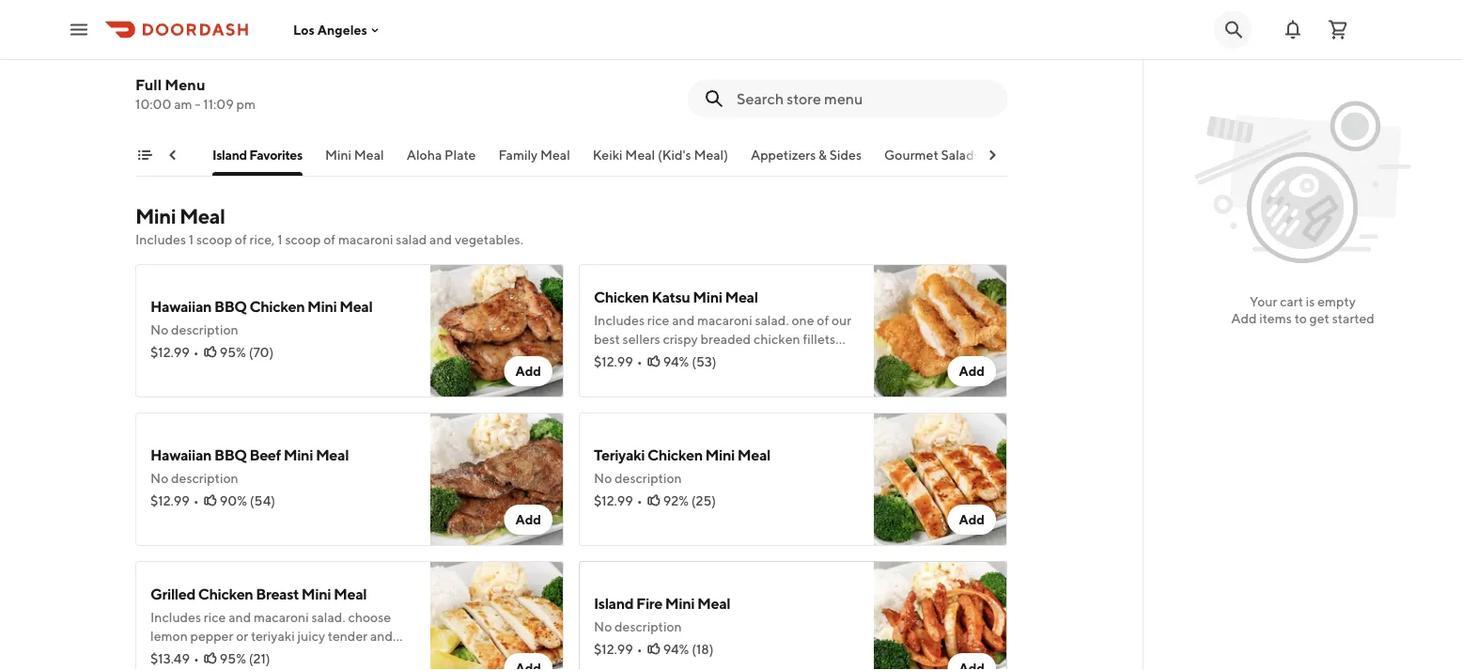 Task type: vqa. For each thing, say whether or not it's contained in the screenshot.
15%
no



Task type: describe. For each thing, give the bounding box(es) containing it.
92% (25)
[[663, 493, 716, 508]]

mini meal button
[[326, 146, 385, 176]]

ono
[[710, 350, 733, 366]]

$13.49 •
[[150, 651, 199, 666]]

meal inside hawaiian bbq beef mini meal no description
[[316, 446, 349, 464]]

rice,
[[250, 232, 275, 247]]

full
[[135, 76, 162, 94]]

2 horizontal spatial grilled
[[700, 74, 741, 89]]

island down combo
[[371, 64, 407, 80]]

is
[[1306, 294, 1315, 309]]

and inside "chicken katsu mini meal includes rice and macaroni salad. one of our best sellers crispy breaded chicken fillets served with special ono katsu sauce."
[[672, 313, 695, 328]]

sides
[[830, 147, 862, 163]]

pm
[[236, 96, 256, 112]]

island for fire
[[594, 594, 634, 612]]

add button for chicken katsu mini meal
[[948, 356, 996, 386]]

full menu 10:00 am - 11:09 pm
[[135, 76, 256, 112]]

95% for bbq
[[220, 344, 246, 360]]

hawaiian bbq chicken mini meal image
[[430, 264, 564, 398]]

katsu
[[735, 350, 767, 366]]

island for white
[[150, 40, 190, 58]]

(53)
[[692, 354, 717, 369]]

rice inside grilled chicken breast mini meal includes rice and macaroni salad. choose lemon pepper or teriyaki juicy tender and grilled to perfection.
[[204, 610, 226, 625]]

& inside 'island white fish & bbq chicken combo for a great meal, combine our tender island white fish and flavorful hawaiian bbq chicken.'
[[268, 40, 277, 58]]

• for chicken katsu mini meal
[[637, 354, 643, 369]]

• for island fire mini meal
[[637, 641, 643, 657]]

salad. inside "chicken katsu mini meal includes rice and macaroni salad. one of our best sellers crispy breaded chicken fillets served with special ono katsu sauce."
[[755, 313, 789, 328]]

chicken.
[[150, 102, 203, 117]]

$12.99 • for hawaiian bbq beef mini meal
[[150, 493, 199, 508]]

great
[[182, 64, 214, 80]]

grilled spam & eggs a true local dish - grilled spam with 2 eggs.
[[594, 49, 850, 89]]

our inside "chicken katsu mini meal includes rice and macaroni salad. one of our best sellers crispy breaded chicken fillets served with special ono katsu sauce."
[[832, 313, 852, 328]]

92%
[[663, 493, 689, 508]]

for
[[150, 64, 170, 80]]

favorites
[[250, 147, 303, 163]]

(70)
[[249, 344, 274, 360]]

started
[[1332, 311, 1375, 326]]

95% for chicken
[[220, 651, 246, 666]]

(54)
[[250, 493, 275, 508]]

and inside mini meal includes 1 scoop of rice, 1 scoop of macaroni salad and vegetables.
[[430, 232, 452, 247]]

0 vertical spatial fish
[[237, 40, 265, 58]]

mini inside teriyaki chicken mini meal no description
[[705, 446, 735, 464]]

combo
[[373, 40, 422, 58]]

90% (21)
[[220, 106, 272, 121]]

perfection.
[[206, 647, 271, 663]]

notification bell image
[[1282, 18, 1305, 41]]

2
[[809, 74, 816, 89]]

(21) for breast
[[249, 651, 270, 666]]

add button for teriyaki chicken mini meal
[[948, 505, 996, 535]]

- inside grilled spam & eggs a true local dish - grilled spam with 2 eggs.
[[692, 74, 698, 89]]

1 vertical spatial fish
[[190, 83, 215, 99]]

94% (18)
[[663, 641, 714, 657]]

one
[[792, 313, 814, 328]]

island favorites
[[213, 147, 303, 163]]

$12.99 for hawaiian bbq chicken mini meal
[[150, 344, 190, 360]]

plate
[[445, 147, 476, 163]]

0 horizontal spatial of
[[235, 232, 247, 247]]

hawaiian for hawaiian bbq chicken mini meal
[[150, 297, 212, 315]]

• for hawaiian bbq beef mini meal
[[193, 493, 199, 508]]

menu
[[165, 76, 205, 94]]

family
[[499, 147, 538, 163]]

$12.99 • for island fire mini meal
[[594, 641, 643, 657]]

grilled
[[150, 647, 188, 663]]

$12.99 for chicken katsu mini meal
[[594, 354, 633, 369]]

$16.49 •
[[150, 106, 200, 121]]

dish
[[664, 74, 689, 89]]

aloha plate
[[407, 147, 476, 163]]

90% (54)
[[220, 493, 275, 508]]

salad
[[396, 232, 427, 247]]

2 scoop from the left
[[285, 232, 321, 247]]

chicken
[[754, 331, 800, 347]]

meal inside teriyaki chicken mini meal no description
[[738, 446, 771, 464]]

meal)
[[694, 147, 729, 163]]

description inside hawaiian bbq beef mini meal no description
[[171, 470, 238, 486]]

$16.49
[[150, 106, 190, 121]]

2 1 from the left
[[277, 232, 283, 247]]

94% for katsu
[[663, 354, 689, 369]]

crispy
[[663, 331, 698, 347]]

mini inside mini meal "button"
[[326, 147, 352, 163]]

seafood button
[[140, 146, 190, 176]]

Item Search search field
[[737, 88, 993, 109]]

& inside grilled spam & eggs a true local dish - grilled spam with 2 eggs.
[[682, 49, 692, 67]]

cart
[[1280, 294, 1304, 309]]

appetizers & sides
[[751, 147, 862, 163]]

served
[[594, 350, 634, 366]]

fillets
[[803, 331, 836, 347]]

no inside teriyaki chicken mini meal no description
[[594, 470, 612, 486]]

hawaiian bbq chicken mini meal no description
[[150, 297, 373, 337]]

beef
[[250, 446, 281, 464]]

juicy
[[297, 628, 325, 644]]

best
[[594, 331, 620, 347]]

(18)
[[692, 641, 714, 657]]

empty
[[1318, 294, 1356, 309]]

meal inside island fire mini meal no description
[[697, 594, 730, 612]]

sellers
[[623, 331, 660, 347]]

combine
[[251, 64, 303, 80]]

los
[[293, 22, 315, 37]]

special
[[666, 350, 707, 366]]

breaded
[[701, 331, 751, 347]]

aloha plate button
[[407, 146, 476, 176]]

meal inside "button"
[[355, 147, 385, 163]]

includes inside "chicken katsu mini meal includes rice and macaroni salad. one of our best sellers crispy breaded chicken fillets served with special ono katsu sauce."
[[594, 313, 645, 328]]

with inside "chicken katsu mini meal includes rice and macaroni salad. one of our best sellers crispy breaded chicken fillets served with special ono katsu sauce."
[[637, 350, 663, 366]]

& inside button
[[819, 147, 828, 163]]

0 items, open order cart image
[[1327, 18, 1350, 41]]

grilled for meal
[[150, 585, 195, 603]]

meal inside mini meal includes 1 scoop of rice, 1 scoop of macaroni salad and vegetables.
[[180, 204, 225, 228]]

appetizers
[[751, 147, 817, 163]]

add button for hawaiian bbq chicken mini meal
[[504, 356, 553, 386]]

grilled spam & eggs image
[[874, 16, 1008, 149]]

0 vertical spatial white
[[193, 40, 234, 58]]

1 horizontal spatial spam
[[744, 74, 777, 89]]

description inside hawaiian bbq chicken mini meal no description
[[171, 322, 238, 337]]

add button for hawaiian bbq beef mini meal
[[504, 505, 553, 535]]

• for island white fish & bbq chicken combo
[[194, 106, 200, 121]]

chicken inside "chicken katsu mini meal includes rice and macaroni salad. one of our best sellers crispy breaded chicken fillets served with special ono katsu sauce."
[[594, 288, 649, 306]]

hawaiian bbq beef mini meal image
[[430, 413, 564, 546]]

bbq inside hawaiian bbq beef mini meal no description
[[214, 446, 247, 464]]

keiki
[[593, 147, 623, 163]]

a
[[173, 64, 180, 80]]

no inside island fire mini meal no description
[[594, 619, 612, 634]]

no inside hawaiian bbq beef mini meal no description
[[150, 470, 168, 486]]

to inside grilled chicken breast mini meal includes rice and macaroni salad. choose lemon pepper or teriyaki juicy tender and grilled to perfection.
[[191, 647, 203, 663]]

scroll menu navigation right image
[[985, 148, 1000, 163]]

grilled chicken breast mini meal includes rice and macaroni salad. choose lemon pepper or teriyaki juicy tender and grilled to perfection.
[[150, 585, 393, 663]]

mini meal
[[326, 147, 385, 163]]

chicken inside hawaiian bbq chicken mini meal no description
[[250, 297, 305, 315]]

angeles
[[317, 22, 367, 37]]

teriyaki
[[594, 446, 645, 464]]



Task type: locate. For each thing, give the bounding box(es) containing it.
meal inside hawaiian bbq chicken mini meal no description
[[340, 297, 373, 315]]

chicken inside teriyaki chicken mini meal no description
[[648, 446, 703, 464]]

• left 92%
[[637, 493, 643, 508]]

rice
[[647, 313, 670, 328], [204, 610, 226, 625]]

and
[[218, 83, 241, 99], [430, 232, 452, 247], [672, 313, 695, 328], [229, 610, 251, 625], [370, 628, 393, 644]]

and up or at the left bottom
[[229, 610, 251, 625]]

2 horizontal spatial macaroni
[[697, 313, 753, 328]]

or
[[236, 628, 248, 644]]

mini down seafood button
[[135, 204, 176, 228]]

with
[[780, 74, 806, 89], [637, 350, 663, 366]]

meal inside grilled chicken breast mini meal includes rice and macaroni salad. choose lemon pepper or teriyaki juicy tender and grilled to perfection.
[[334, 585, 367, 603]]

$12.99 •
[[150, 344, 199, 360], [594, 354, 643, 369], [150, 493, 199, 508], [594, 493, 643, 508], [594, 641, 643, 657]]

0 horizontal spatial to
[[191, 647, 203, 663]]

$12.99 • left 90% (54)
[[150, 493, 199, 508]]

white up great
[[193, 40, 234, 58]]

items
[[1260, 311, 1292, 326]]

with down sellers at the left
[[637, 350, 663, 366]]

add for hawaiian bbq beef mini meal
[[515, 512, 541, 527]]

island left fire
[[594, 594, 634, 612]]

2 95% from the top
[[220, 651, 246, 666]]

salad. up chicken
[[755, 313, 789, 328]]

scroll menu navigation left image
[[165, 148, 180, 163]]

true
[[606, 74, 631, 89]]

1 94% from the top
[[663, 354, 689, 369]]

mini inside "chicken katsu mini meal includes rice and macaroni salad. one of our best sellers crispy breaded chicken fillets served with special ono katsu sauce."
[[693, 288, 723, 306]]

2 vertical spatial includes
[[150, 610, 201, 625]]

includes down seafood button
[[135, 232, 186, 247]]

macaroni
[[338, 232, 393, 247], [697, 313, 753, 328], [254, 610, 309, 625]]

and down meal,
[[218, 83, 241, 99]]

1
[[189, 232, 194, 247], [277, 232, 283, 247]]

mini right the katsu
[[693, 288, 723, 306]]

chicken up (70) on the bottom of page
[[250, 297, 305, 315]]

mini right the beef
[[284, 446, 313, 464]]

1 horizontal spatial to
[[1295, 311, 1307, 326]]

teriyaki
[[251, 628, 295, 644]]

mini inside hawaiian bbq chicken mini meal no description
[[307, 297, 337, 315]]

island white fish & bbq chicken combo image
[[430, 16, 564, 149]]

$12.99 for island fire mini meal
[[594, 641, 633, 657]]

1 1 from the left
[[189, 232, 194, 247]]

chicken down angeles
[[315, 40, 370, 58]]

add inside your cart is empty add items to get started
[[1232, 311, 1257, 326]]

to down pepper
[[191, 647, 203, 663]]

$12.99 • left the 95% (70) at left bottom
[[150, 344, 199, 360]]

and right "salad"
[[430, 232, 452, 247]]

0 horizontal spatial rice
[[204, 610, 226, 625]]

1 vertical spatial salad.
[[312, 610, 346, 625]]

eggs
[[694, 49, 727, 67]]

no
[[150, 322, 168, 337], [150, 470, 168, 486], [594, 470, 612, 486], [594, 619, 612, 634]]

2 horizontal spatial &
[[819, 147, 828, 163]]

- right am
[[195, 96, 201, 112]]

mini inside island fire mini meal no description
[[665, 594, 695, 612]]

1 vertical spatial white
[[150, 83, 188, 99]]

1 vertical spatial macaroni
[[697, 313, 753, 328]]

add for hawaiian bbq chicken mini meal
[[515, 363, 541, 379]]

1 scoop from the left
[[196, 232, 232, 247]]

94%
[[663, 354, 689, 369], [663, 641, 689, 657]]

90% down flavorful
[[220, 106, 248, 121]]

95% down or at the left bottom
[[220, 651, 246, 666]]

• left the 95% (70) at left bottom
[[193, 344, 199, 360]]

island down 90% (21)
[[213, 147, 248, 163]]

0 horizontal spatial white
[[150, 83, 188, 99]]

0 horizontal spatial fish
[[190, 83, 215, 99]]

(21)
[[250, 106, 272, 121], [249, 651, 270, 666]]

1 left the 'rice,'
[[189, 232, 194, 247]]

los angeles
[[293, 22, 367, 37]]

bbq inside hawaiian bbq chicken mini meal no description
[[214, 297, 247, 315]]

description up the 95% (70) at left bottom
[[171, 322, 238, 337]]

add for chicken katsu mini meal
[[959, 363, 985, 379]]

0 vertical spatial hawaiian
[[296, 83, 351, 99]]

mini up (25)
[[705, 446, 735, 464]]

teriyaki chicken mini meal image
[[874, 413, 1008, 546]]

1 vertical spatial -
[[195, 96, 201, 112]]

bbq down combo
[[353, 83, 383, 99]]

• down sellers at the left
[[637, 354, 643, 369]]

• for teriyaki chicken mini meal
[[637, 493, 643, 508]]

$12.99 down island fire mini meal no description
[[594, 641, 633, 657]]

and down "choose"
[[370, 628, 393, 644]]

choose
[[348, 610, 391, 625]]

to inside your cart is empty add items to get started
[[1295, 311, 1307, 326]]

0 horizontal spatial 1
[[189, 232, 194, 247]]

rice up pepper
[[204, 610, 226, 625]]

0 vertical spatial with
[[780, 74, 806, 89]]

1 vertical spatial 95%
[[220, 651, 246, 666]]

pepper
[[190, 628, 233, 644]]

1 vertical spatial includes
[[594, 313, 645, 328]]

hawaiian
[[296, 83, 351, 99], [150, 297, 212, 315], [150, 446, 212, 464]]

chicken katsu mini meal includes rice and macaroni salad. one of our best sellers crispy breaded chicken fillets served with special ono katsu sauce.
[[594, 288, 852, 366]]

94% for fire
[[663, 641, 689, 657]]

2 vertical spatial grilled
[[150, 585, 195, 603]]

$12.99 for hawaiian bbq beef mini meal
[[150, 493, 190, 508]]

0 vertical spatial (21)
[[250, 106, 272, 121]]

island inside island fire mini meal no description
[[594, 594, 634, 612]]

description up 90% (54)
[[171, 470, 238, 486]]

0 vertical spatial 90%
[[220, 106, 248, 121]]

of up 'fillets'
[[817, 313, 829, 328]]

1 horizontal spatial -
[[692, 74, 698, 89]]

bbq down los
[[280, 40, 312, 58]]

meal inside "chicken katsu mini meal includes rice and macaroni salad. one of our best sellers crispy breaded chicken fillets served with special ono katsu sauce."
[[725, 288, 758, 306]]

•
[[194, 106, 200, 121], [193, 344, 199, 360], [637, 354, 643, 369], [193, 493, 199, 508], [637, 493, 643, 508], [637, 641, 643, 657], [194, 651, 199, 666]]

94% down crispy
[[663, 354, 689, 369]]

no inside hawaiian bbq chicken mini meal no description
[[150, 322, 168, 337]]

0 vertical spatial 94%
[[663, 354, 689, 369]]

1 vertical spatial spam
[[744, 74, 777, 89]]

hawaiian inside hawaiian bbq beef mini meal no description
[[150, 446, 212, 464]]

• for grilled chicken breast mini meal
[[194, 651, 199, 666]]

grilled up "true"
[[594, 49, 639, 67]]

95% left (70) on the bottom of page
[[220, 344, 246, 360]]

chicken up pepper
[[198, 585, 253, 603]]

white down a
[[150, 83, 188, 99]]

1 vertical spatial 94%
[[663, 641, 689, 657]]

0 vertical spatial salad.
[[755, 313, 789, 328]]

macaroni left "salad"
[[338, 232, 393, 247]]

bbq left the beef
[[214, 446, 247, 464]]

• right $13.49
[[194, 651, 199, 666]]

chicken inside 'island white fish & bbq chicken combo for a great meal, combine our tender island white fish and flavorful hawaiian bbq chicken.'
[[315, 40, 370, 58]]

chicken up best
[[594, 288, 649, 306]]

grilled inside grilled chicken breast mini meal includes rice and macaroni salad. choose lemon pepper or teriyaki juicy tender and grilled to perfection.
[[150, 585, 195, 603]]

2 vertical spatial macaroni
[[254, 610, 309, 625]]

vegetables.
[[455, 232, 523, 247]]

• down island fire mini meal no description
[[637, 641, 643, 657]]

chicken inside grilled chicken breast mini meal includes rice and macaroni salad. choose lemon pepper or teriyaki juicy tender and grilled to perfection.
[[198, 585, 253, 603]]

1 vertical spatial our
[[832, 313, 852, 328]]

$12.99 • for chicken katsu mini meal
[[594, 354, 643, 369]]

island for favorites
[[213, 147, 248, 163]]

tender inside grilled chicken breast mini meal includes rice and macaroni salad. choose lemon pepper or teriyaki juicy tender and grilled to perfection.
[[328, 628, 368, 644]]

teriyaki chicken mini meal no description
[[594, 446, 771, 486]]

keiki meal (kid's meal) button
[[593, 146, 729, 176]]

island fire mini meal no description
[[594, 594, 730, 634]]

of left the 'rice,'
[[235, 232, 247, 247]]

gourmet salads
[[885, 147, 981, 163]]

to left get
[[1295, 311, 1307, 326]]

0 vertical spatial spam
[[642, 49, 680, 67]]

(25)
[[692, 493, 716, 508]]

94% left (18)
[[663, 641, 689, 657]]

- inside full menu 10:00 am - 11:09 pm
[[195, 96, 201, 112]]

1 horizontal spatial grilled
[[594, 49, 639, 67]]

0 horizontal spatial -
[[195, 96, 201, 112]]

0 horizontal spatial with
[[637, 350, 663, 366]]

hawaiian for hawaiian bbq beef mini meal
[[150, 446, 212, 464]]

90% for bbq
[[220, 493, 247, 508]]

macaroni inside "chicken katsu mini meal includes rice and macaroni salad. one of our best sellers crispy breaded chicken fillets served with special ono katsu sauce."
[[697, 313, 753, 328]]

your cart is empty add items to get started
[[1232, 294, 1375, 326]]

10:00
[[135, 96, 171, 112]]

bbq
[[280, 40, 312, 58], [353, 83, 383, 99], [214, 297, 247, 315], [214, 446, 247, 464]]

of inside "chicken katsu mini meal includes rice and macaroni salad. one of our best sellers crispy breaded chicken fillets served with special ono katsu sauce."
[[817, 313, 829, 328]]

includes up lemon
[[150, 610, 201, 625]]

salad. inside grilled chicken breast mini meal includes rice and macaroni salad. choose lemon pepper or teriyaki juicy tender and grilled to perfection.
[[312, 610, 346, 625]]

with inside grilled spam & eggs a true local dish - grilled spam with 2 eggs.
[[780, 74, 806, 89]]

am
[[174, 96, 192, 112]]

includes up best
[[594, 313, 645, 328]]

our inside 'island white fish & bbq chicken combo for a great meal, combine our tender island white fish and flavorful hawaiian bbq chicken.'
[[306, 64, 326, 80]]

meal inside 'button'
[[626, 147, 656, 163]]

tender down angeles
[[329, 64, 368, 80]]

of right the 'rice,'
[[324, 232, 336, 247]]

1 horizontal spatial white
[[193, 40, 234, 58]]

1 horizontal spatial of
[[324, 232, 336, 247]]

0 horizontal spatial scoop
[[196, 232, 232, 247]]

a
[[594, 74, 604, 89]]

macaroni inside grilled chicken breast mini meal includes rice and macaroni salad. choose lemon pepper or teriyaki juicy tender and grilled to perfection.
[[254, 610, 309, 625]]

1 horizontal spatial macaroni
[[338, 232, 393, 247]]

1 horizontal spatial rice
[[647, 313, 670, 328]]

meal,
[[217, 64, 249, 80]]

1 horizontal spatial fish
[[237, 40, 265, 58]]

with left 2
[[780, 74, 806, 89]]

spam up local
[[642, 49, 680, 67]]

0 horizontal spatial &
[[268, 40, 277, 58]]

0 vertical spatial macaroni
[[338, 232, 393, 247]]

fish up meal,
[[237, 40, 265, 58]]

$12.99 down teriyaki
[[594, 493, 633, 508]]

gourmet
[[885, 147, 939, 163]]

$12.99 for teriyaki chicken mini meal
[[594, 493, 633, 508]]

mini inside grilled chicken breast mini meal includes rice and macaroni salad. choose lemon pepper or teriyaki juicy tender and grilled to perfection.
[[302, 585, 331, 603]]

rice up sellers at the left
[[647, 313, 670, 328]]

salads
[[942, 147, 981, 163]]

0 vertical spatial to
[[1295, 311, 1307, 326]]

0 vertical spatial includes
[[135, 232, 186, 247]]

0 vertical spatial grilled
[[594, 49, 639, 67]]

description down fire
[[615, 619, 682, 634]]

seafood
[[140, 147, 190, 163]]

$12.99 left the 95% (70) at left bottom
[[150, 344, 190, 360]]

$12.99 • down best
[[594, 354, 643, 369]]

mini meal includes 1 scoop of rice, 1 scoop of macaroni salad and vegetables.
[[135, 204, 523, 247]]

show menu categories image
[[137, 148, 152, 163]]

$13.49
[[150, 651, 190, 666]]

tender down "choose"
[[328, 628, 368, 644]]

1 vertical spatial to
[[191, 647, 203, 663]]

mini inside hawaiian bbq beef mini meal no description
[[284, 446, 313, 464]]

spam
[[642, 49, 680, 67], [744, 74, 777, 89]]

los angeles button
[[293, 22, 382, 37]]

(21) for fish
[[250, 106, 272, 121]]

salad. up juicy
[[312, 610, 346, 625]]

$12.99 • down fire
[[594, 641, 643, 657]]

macaroni up the 'teriyaki' on the bottom left of page
[[254, 610, 309, 625]]

local
[[634, 74, 662, 89]]

1 horizontal spatial scoop
[[285, 232, 321, 247]]

1 vertical spatial grilled
[[700, 74, 741, 89]]

macaroni inside mini meal includes 1 scoop of rice, 1 scoop of macaroni salad and vegetables.
[[338, 232, 393, 247]]

rice inside "chicken katsu mini meal includes rice and macaroni salad. one of our best sellers crispy breaded chicken fillets served with special ono katsu sauce."
[[647, 313, 670, 328]]

aloha
[[407, 147, 443, 163]]

fish
[[237, 40, 265, 58], [190, 83, 215, 99]]

0 vertical spatial 95%
[[220, 344, 246, 360]]

1 vertical spatial (21)
[[249, 651, 270, 666]]

hawaiian inside hawaiian bbq chicken mini meal no description
[[150, 297, 212, 315]]

1 horizontal spatial &
[[682, 49, 692, 67]]

eggs.
[[819, 74, 850, 89]]

0 horizontal spatial macaroni
[[254, 610, 309, 625]]

bbq up the 95% (70) at left bottom
[[214, 297, 247, 315]]

breast
[[256, 585, 299, 603]]

scoop left the 'rice,'
[[196, 232, 232, 247]]

includes
[[135, 232, 186, 247], [594, 313, 645, 328], [150, 610, 201, 625]]

includes inside grilled chicken breast mini meal includes rice and macaroni salad. choose lemon pepper or teriyaki juicy tender and grilled to perfection.
[[150, 610, 201, 625]]

grilled for a
[[594, 49, 639, 67]]

grilled up lemon
[[150, 585, 195, 603]]

2 94% from the top
[[663, 641, 689, 657]]

to
[[1295, 311, 1307, 326], [191, 647, 203, 663]]

$12.99 • for hawaiian bbq chicken mini meal
[[150, 344, 199, 360]]

0 vertical spatial our
[[306, 64, 326, 80]]

- right dish at left
[[692, 74, 698, 89]]

and up crispy
[[672, 313, 695, 328]]

& up combine
[[268, 40, 277, 58]]

island white fish & bbq chicken combo for a great meal, combine our tender island white fish and flavorful hawaiian bbq chicken.
[[150, 40, 422, 117]]

0 horizontal spatial spam
[[642, 49, 680, 67]]

keiki meal (kid's meal)
[[593, 147, 729, 163]]

$12.99 • down teriyaki
[[594, 493, 643, 508]]

mini down mini meal includes 1 scoop of rice, 1 scoop of macaroni salad and vegetables.
[[307, 297, 337, 315]]

95% (70)
[[220, 344, 274, 360]]

get
[[1310, 311, 1330, 326]]

our
[[306, 64, 326, 80], [832, 313, 852, 328]]

$12.99 down best
[[594, 354, 633, 369]]

hawaiian inside 'island white fish & bbq chicken combo for a great meal, combine our tender island white fish and flavorful hawaiian bbq chicken.'
[[296, 83, 351, 99]]

(21) down flavorful
[[250, 106, 272, 121]]

fire
[[636, 594, 663, 612]]

family meal
[[499, 147, 571, 163]]

gourmet salads button
[[885, 146, 981, 176]]

mini inside mini meal includes 1 scoop of rice, 1 scoop of macaroni salad and vegetables.
[[135, 204, 176, 228]]

mini right favorites
[[326, 147, 352, 163]]

1 horizontal spatial salad.
[[755, 313, 789, 328]]

our up 'fillets'
[[832, 313, 852, 328]]

appetizers & sides button
[[751, 146, 862, 176]]

description inside teriyaki chicken mini meal no description
[[615, 470, 682, 486]]

$12.99 • for teriyaki chicken mini meal
[[594, 493, 643, 508]]

1 95% from the top
[[220, 344, 246, 360]]

meal inside button
[[541, 147, 571, 163]]

1 vertical spatial with
[[637, 350, 663, 366]]

1 vertical spatial hawaiian
[[150, 297, 212, 315]]

0 vertical spatial rice
[[647, 313, 670, 328]]

1 vertical spatial tender
[[328, 628, 368, 644]]

0 vertical spatial -
[[692, 74, 698, 89]]

grilled down "eggs"
[[700, 74, 741, 89]]

mini
[[326, 147, 352, 163], [135, 204, 176, 228], [693, 288, 723, 306], [307, 297, 337, 315], [284, 446, 313, 464], [705, 446, 735, 464], [302, 585, 331, 603], [665, 594, 695, 612]]

(kid's
[[658, 147, 692, 163]]

1 horizontal spatial 1
[[277, 232, 283, 247]]

• for hawaiian bbq chicken mini meal
[[193, 344, 199, 360]]

0 horizontal spatial grilled
[[150, 585, 195, 603]]

chicken up 92%
[[648, 446, 703, 464]]

island fire mini meal image
[[874, 561, 1008, 670]]

1 vertical spatial rice
[[204, 610, 226, 625]]

fish down great
[[190, 83, 215, 99]]

2 horizontal spatial of
[[817, 313, 829, 328]]

chicken
[[315, 40, 370, 58], [594, 288, 649, 306], [250, 297, 305, 315], [648, 446, 703, 464], [198, 585, 253, 603]]

hawaiian bbq beef mini meal no description
[[150, 446, 349, 486]]

1 horizontal spatial our
[[832, 313, 852, 328]]

& left sides
[[819, 147, 828, 163]]

0 horizontal spatial our
[[306, 64, 326, 80]]

flavorful
[[243, 83, 293, 99]]

(21) down the 'teriyaki' on the bottom left of page
[[249, 651, 270, 666]]

0 vertical spatial tender
[[329, 64, 368, 80]]

description up 92%
[[615, 470, 682, 486]]

94% (53)
[[663, 354, 717, 369]]

& left "eggs"
[[682, 49, 692, 67]]

1 horizontal spatial with
[[780, 74, 806, 89]]

tender inside 'island white fish & bbq chicken combo for a great meal, combine our tender island white fish and flavorful hawaiian bbq chicken.'
[[329, 64, 368, 80]]

• right am
[[194, 106, 200, 121]]

description
[[171, 322, 238, 337], [171, 470, 238, 486], [615, 470, 682, 486], [615, 619, 682, 634]]

95%
[[220, 344, 246, 360], [220, 651, 246, 666]]

11:09
[[203, 96, 234, 112]]

island up a
[[150, 40, 190, 58]]

$12.99
[[150, 344, 190, 360], [594, 354, 633, 369], [150, 493, 190, 508], [594, 493, 633, 508], [594, 641, 633, 657]]

mini right fire
[[665, 594, 695, 612]]

95% (21)
[[220, 651, 270, 666]]

• left 90% (54)
[[193, 493, 199, 508]]

description inside island fire mini meal no description
[[615, 619, 682, 634]]

lemon
[[150, 628, 188, 644]]

chicken katsu mini meal image
[[874, 264, 1008, 398]]

1 vertical spatial 90%
[[220, 493, 247, 508]]

add for teriyaki chicken mini meal
[[959, 512, 985, 527]]

katsu
[[652, 288, 690, 306]]

scoop right the 'rice,'
[[285, 232, 321, 247]]

mini right breast
[[302, 585, 331, 603]]

spam left 2
[[744, 74, 777, 89]]

$12.99 left 90% (54)
[[150, 493, 190, 508]]

90% for white
[[220, 106, 248, 121]]

our right combine
[[306, 64, 326, 80]]

grilled chicken breast mini meal image
[[430, 561, 564, 670]]

-
[[692, 74, 698, 89], [195, 96, 201, 112]]

includes inside mini meal includes 1 scoop of rice, 1 scoop of macaroni salad and vegetables.
[[135, 232, 186, 247]]

open menu image
[[68, 18, 90, 41]]

and inside 'island white fish & bbq chicken combo for a great meal, combine our tender island white fish and flavorful hawaiian bbq chicken.'
[[218, 83, 241, 99]]

family meal button
[[499, 146, 571, 176]]

90% left (54)
[[220, 493, 247, 508]]

2 vertical spatial hawaiian
[[150, 446, 212, 464]]

macaroni up breaded
[[697, 313, 753, 328]]

1 right the 'rice,'
[[277, 232, 283, 247]]

0 horizontal spatial salad.
[[312, 610, 346, 625]]



